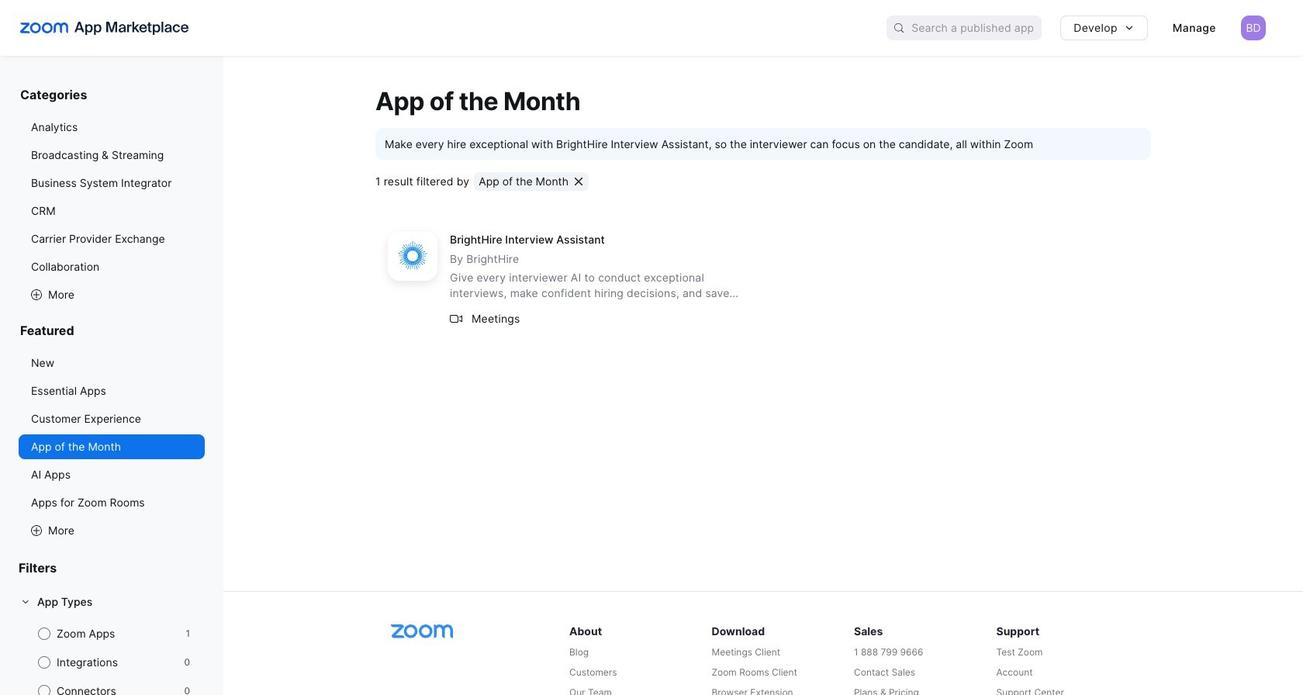 Task type: locate. For each thing, give the bounding box(es) containing it.
banner
[[0, 0, 1304, 56]]

current user is barb dwyer element
[[1242, 16, 1267, 40]]

search a published app element
[[887, 16, 1042, 40]]



Task type: describe. For each thing, give the bounding box(es) containing it.
Search text field
[[912, 17, 1042, 39]]



